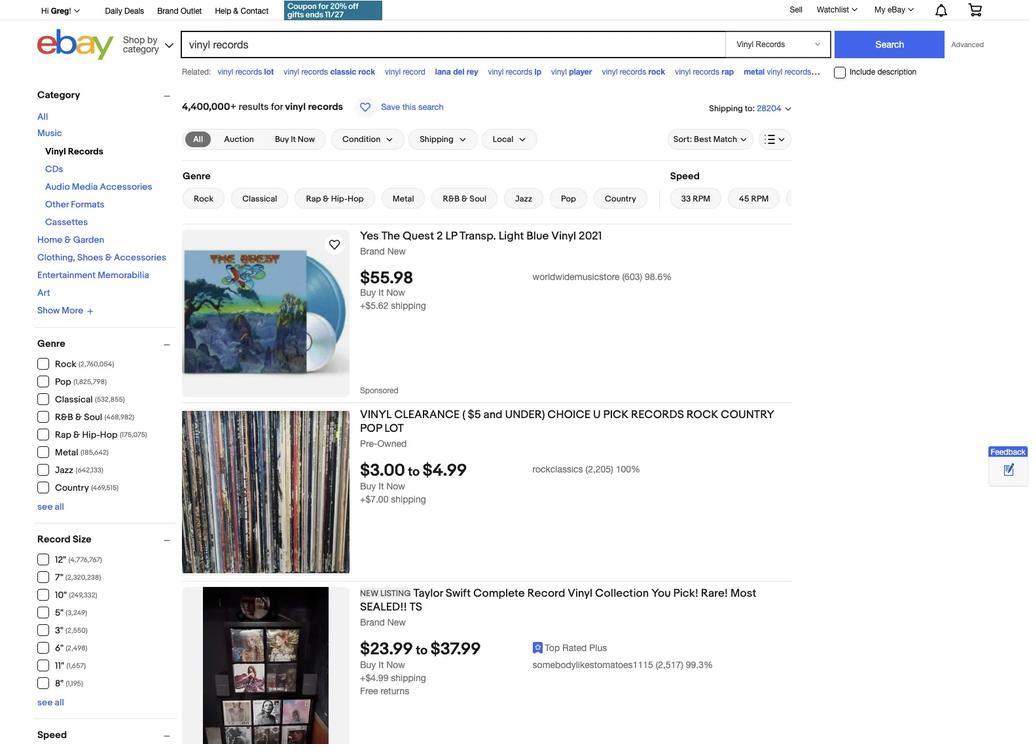 Task type: vqa. For each thing, say whether or not it's contained in the screenshot.


Task type: describe. For each thing, give the bounding box(es) containing it.
vinyl records classic rock
[[284, 67, 375, 77]]

records
[[68, 146, 103, 157]]

listing options selector. list view selected. image
[[765, 134, 786, 145]]

r&b for r&b & soul (468,982)
[[55, 412, 73, 423]]

all for record size
[[55, 697, 64, 709]]

ts
[[410, 601, 423, 615]]

r&b & soul link
[[432, 188, 498, 209]]

free
[[360, 687, 378, 697]]

greg
[[51, 6, 69, 16]]

jazz link
[[504, 188, 544, 209]]

metal (185,642)
[[55, 447, 109, 459]]

(2,517)
[[656, 661, 684, 671]]

vinyl record lot
[[822, 67, 874, 77]]

see for genre
[[37, 502, 53, 513]]

advertisement region
[[803, 83, 999, 476]]

2 vertical spatial new
[[388, 618, 406, 628]]

(3,249)
[[66, 609, 87, 618]]

(532,855)
[[95, 396, 125, 404]]

entertainment
[[37, 270, 96, 281]]

records for classic
[[302, 67, 328, 77]]

yes the quest 2 lp transp. light blue vinyl 2021 heading
[[360, 230, 602, 243]]

shipping inside somebodylikestomatoes1115 (2,517) 99.3% +$4.99 shipping free returns
[[391, 674, 426, 684]]

choice
[[548, 409, 591, 422]]

related:
[[182, 67, 211, 77]]

taylor swift complete record vinyl collection you pick! rare! most sealed!! ts heading
[[360, 588, 757, 615]]

player
[[570, 67, 593, 77]]

include description
[[850, 68, 917, 77]]

buy inside worldwidemusicstore (603) 98.6% buy it now +$5.62 shipping
[[360, 288, 376, 298]]

& right the shoes
[[105, 252, 112, 263]]

45 rpm link
[[729, 188, 780, 209]]

rap & hip-hop (175,075)
[[55, 430, 147, 441]]

vinyl for vinyl records lp
[[488, 67, 504, 77]]

7"
[[55, 573, 63, 584]]

account navigation
[[34, 0, 993, 22]]

vinyl clearance ( $5 and under) choice u pick records rock country pop   lot pre-owned
[[360, 409, 775, 449]]

r&b & soul
[[443, 194, 487, 204]]

advanced link
[[946, 31, 991, 58]]

complete
[[474, 588, 525, 601]]

buy down the for
[[275, 134, 289, 145]]

& for r&b & soul
[[462, 194, 468, 204]]

other
[[45, 199, 69, 210]]

0 horizontal spatial buy it now
[[275, 134, 315, 145]]

rock for rock (2,760,054)
[[55, 359, 76, 370]]

speed button
[[37, 730, 176, 742]]

vinyl records lp
[[488, 67, 542, 77]]

country (469,515)
[[55, 483, 119, 494]]

0 vertical spatial speed
[[671, 170, 700, 183]]

0 horizontal spatial speed
[[37, 730, 67, 742]]

brand outlet
[[157, 7, 202, 16]]

metal link
[[382, 188, 426, 209]]

description
[[878, 68, 917, 77]]

deals
[[125, 7, 144, 16]]

top rated plus image
[[533, 642, 543, 654]]

r&b & soul (468,982)
[[55, 412, 134, 423]]

all for genre
[[55, 502, 64, 513]]

(469,515)
[[91, 484, 119, 493]]

clearance
[[395, 409, 460, 422]]

accessories inside home & garden clothing, shoes & accessories entertainment memorabilia art
[[114, 252, 166, 263]]

2 rock from the left
[[649, 67, 666, 77]]

taylor swift complete record vinyl collection you pick! rare! most sealed!! ts image
[[203, 588, 329, 745]]

media
[[72, 181, 98, 193]]

& for rap & hip-hop
[[323, 194, 329, 204]]

vinyl inside main content
[[285, 101, 306, 113]]

vinyl inside metal vinyl records
[[767, 67, 783, 77]]

11" (1,657)
[[55, 661, 86, 672]]

lot
[[385, 423, 404, 436]]

11"
[[55, 661, 64, 672]]

auction link
[[216, 132, 262, 147]]

vinyl for vinyl records rap
[[676, 67, 691, 77]]

& for rap & hip-hop (175,075)
[[73, 430, 80, 441]]

country for country
[[605, 194, 637, 204]]

vinyl record
[[385, 67, 426, 77]]

sell link
[[784, 5, 809, 14]]

lana del rey
[[436, 67, 479, 77]]

country
[[721, 409, 775, 422]]

(1,825,798)
[[74, 378, 107, 387]]

7" (2,320,238)
[[55, 573, 101, 584]]

it inside rockclassics (2,205) 100% buy it now +$7.00 shipping
[[379, 482, 384, 492]]

listing
[[381, 589, 411, 599]]

rpm for 33 rpm
[[693, 194, 711, 204]]

shipping for shipping to : 28204
[[710, 103, 743, 114]]

audio media accessories link
[[45, 181, 152, 193]]

records inside metal vinyl records
[[785, 67, 812, 77]]

see all for record size
[[37, 697, 64, 709]]

rock
[[687, 409, 719, 422]]

see all button for genre
[[37, 502, 64, 513]]

records down the vinyl records classic rock
[[308, 101, 343, 113]]

0 vertical spatial record
[[37, 534, 71, 546]]

save
[[381, 102, 400, 112]]

98.6%
[[645, 272, 672, 282]]

& for help & contact
[[234, 7, 239, 16]]

vinyl inside "taylor swift complete record vinyl collection you pick! rare! most sealed!! ts"
[[568, 588, 593, 601]]

include
[[850, 68, 876, 77]]

record inside "taylor swift complete record vinyl collection you pick! rare! most sealed!! ts"
[[528, 588, 566, 601]]

home & garden clothing, shoes & accessories entertainment memorabilia art
[[37, 235, 166, 299]]

rare!
[[702, 588, 729, 601]]

vinyl for vinyl records lot
[[218, 67, 234, 77]]

shipping for $55.98
[[391, 301, 426, 311]]

brand new
[[360, 618, 406, 628]]

lot for vinyl records lot
[[264, 67, 274, 77]]

now down '4,400,000 + results for vinyl records' on the left
[[298, 134, 315, 145]]

watch yes the quest 2 lp transp. light blue vinyl 2021 image
[[327, 237, 343, 253]]

get an extra 20% off image
[[284, 1, 383, 20]]

(2,760,054)
[[79, 360, 114, 369]]

(603)
[[623, 272, 643, 282]]

search
[[419, 102, 444, 112]]

soul for r&b & soul (468,982)
[[84, 412, 102, 423]]

rap & hip-hop
[[306, 194, 364, 204]]

vinyl for vinyl records classic rock
[[284, 67, 300, 77]]

to for :
[[745, 103, 753, 114]]

jazz for jazz (642,133)
[[55, 465, 73, 476]]

home
[[37, 235, 62, 246]]

rock (2,760,054)
[[55, 359, 114, 370]]

3"
[[55, 626, 63, 637]]

new inside taylor swift complete record vinyl collection you pick! rare! most sealed!! ts heading
[[360, 589, 379, 599]]

classical (532,855)
[[55, 394, 125, 406]]

owned
[[378, 439, 407, 449]]

cds link
[[45, 164, 63, 175]]

+$7.00
[[360, 495, 389, 505]]

10" (249,332)
[[55, 590, 97, 601]]

it up +$4.99
[[379, 661, 384, 671]]

vinyl records cds audio media accessories other formats cassettes
[[45, 146, 152, 228]]

brand outlet link
[[157, 5, 202, 19]]

cds
[[45, 164, 63, 175]]

best
[[695, 134, 712, 145]]

vinyl inside yes the quest 2 lp transp. light blue vinyl 2021 brand new
[[552, 230, 577, 243]]

hip- for rap & hip-hop
[[331, 194, 348, 204]]

(2,550)
[[66, 627, 88, 635]]

watchlist
[[818, 5, 850, 14]]

yes
[[360, 230, 379, 243]]

country for country (469,515)
[[55, 483, 89, 494]]

records for rap
[[693, 67, 720, 77]]

classical for classical (532,855)
[[55, 394, 93, 406]]

category
[[37, 89, 80, 102]]

vinyl for vinyl player
[[552, 67, 567, 77]]

yes the quest 2 lp transp. light blue vinyl 2021 image
[[182, 249, 350, 378]]

1 vertical spatial genre
[[37, 338, 65, 350]]

worldwidemusicstore (603) 98.6% buy it now +$5.62 shipping
[[360, 272, 672, 311]]

sell
[[790, 5, 803, 14]]

none submit inside shop by category banner
[[836, 31, 946, 58]]

daily deals
[[105, 7, 144, 16]]

8"
[[55, 679, 64, 690]]

buy it now link
[[267, 132, 323, 147]]

watchlist link
[[810, 2, 864, 18]]

accessories inside vinyl records cds audio media accessories other formats cassettes
[[100, 181, 152, 193]]

& for home & garden clothing, shoes & accessories entertainment memorabilia art
[[64, 235, 71, 246]]

vinyl inside vinyl records cds audio media accessories other formats cassettes
[[45, 146, 66, 157]]



Task type: locate. For each thing, give the bounding box(es) containing it.
cassettes
[[45, 217, 88, 228]]

1 see all button from the top
[[37, 502, 64, 513]]

1 horizontal spatial hop
[[348, 194, 364, 204]]

0 vertical spatial metal
[[393, 194, 414, 204]]

(642,133)
[[76, 466, 103, 475]]

brand inside the account navigation
[[157, 7, 179, 16]]

it up "+$5.62"
[[379, 288, 384, 298]]

genre button
[[37, 338, 176, 350]]

brand for brand outlet
[[157, 7, 179, 16]]

All selected text field
[[193, 134, 203, 145]]

to inside 'shipping to : 28204'
[[745, 103, 753, 114]]

lp
[[535, 67, 542, 77]]

1 horizontal spatial r&b
[[443, 194, 460, 204]]

vinyl for vinyl record
[[385, 67, 401, 77]]

0 vertical spatial country
[[605, 194, 637, 204]]

(175,075)
[[120, 431, 147, 440]]

& down classical (532,855) on the left of page
[[75, 412, 82, 423]]

brand down sealed!!
[[360, 618, 385, 628]]

1 horizontal spatial rock
[[649, 67, 666, 77]]

it down '4,400,000 + results for vinyl records' on the left
[[291, 134, 296, 145]]

all link down 4,400,000
[[185, 132, 211, 147]]

0 horizontal spatial rock
[[55, 359, 76, 370]]

rated
[[563, 643, 587, 654]]

1 all from the top
[[55, 502, 64, 513]]

vinyl right metal
[[767, 67, 783, 77]]

1 vertical spatial classical
[[55, 394, 93, 406]]

records for lot
[[236, 67, 262, 77]]

contact
[[241, 7, 269, 16]]

vinyl clearance ( $5 and under) choice u pick records rock country pop   lot link
[[360, 409, 792, 438]]

records inside vinyl records rock
[[620, 67, 647, 77]]

all link up music link
[[37, 111, 48, 123]]

vinyl up the cds "link"
[[45, 146, 66, 157]]

rap & hip-hop link
[[295, 188, 375, 209]]

rock inside main content
[[194, 194, 214, 204]]

1 vertical spatial all
[[193, 134, 203, 145]]

pop left (1,825,798) at the left of the page
[[55, 377, 71, 388]]

1 horizontal spatial pop
[[561, 194, 576, 204]]

music
[[37, 128, 62, 139]]

now up "+$5.62"
[[387, 288, 406, 298]]

record up 12"
[[37, 534, 71, 546]]

rpm right the 45
[[752, 194, 769, 204]]

0 vertical spatial to
[[745, 103, 753, 114]]

r&b down classical (532,855) on the left of page
[[55, 412, 73, 423]]

0 vertical spatial soul
[[470, 194, 487, 204]]

my
[[875, 5, 886, 14]]

1 vertical spatial hop
[[100, 430, 118, 441]]

brand
[[157, 7, 179, 16], [360, 246, 385, 257], [360, 618, 385, 628]]

0 horizontal spatial jazz
[[55, 465, 73, 476]]

metal up the the
[[393, 194, 414, 204]]

rpm for 45 rpm
[[752, 194, 769, 204]]

see
[[37, 502, 53, 513], [37, 697, 53, 709]]

rock left classical link
[[194, 194, 214, 204]]

1 vertical spatial jazz
[[55, 465, 73, 476]]

pop up yes the quest 2 lp transp. light blue vinyl 2021 link
[[561, 194, 576, 204]]

brand for brand new
[[360, 618, 385, 628]]

1 horizontal spatial metal
[[393, 194, 414, 204]]

rap for rap & hip-hop
[[306, 194, 321, 204]]

see for record size
[[37, 697, 53, 709]]

collection
[[596, 588, 649, 601]]

rock for rock
[[194, 194, 214, 204]]

1 horizontal spatial record
[[528, 588, 566, 601]]

to left "$4.99"
[[408, 465, 420, 480]]

shipping inside 'shipping to : 28204'
[[710, 103, 743, 114]]

6" (2,498)
[[55, 643, 87, 654]]

metal for metal (185,642)
[[55, 447, 78, 459]]

vinyl right blue
[[552, 230, 577, 243]]

all down 4,400,000
[[193, 134, 203, 145]]

(2,205)
[[586, 465, 614, 475]]

2 record from the left
[[840, 67, 862, 77]]

vinyl right lp at the top right of the page
[[552, 67, 567, 77]]

1 vertical spatial rock
[[55, 359, 76, 370]]

shipping for $3.00
[[391, 495, 426, 505]]

0 vertical spatial hip-
[[331, 194, 348, 204]]

0 vertical spatial brand
[[157, 7, 179, 16]]

vinyl right the rey
[[488, 67, 504, 77]]

(4,776,767)
[[68, 556, 102, 565]]

see all down 8"
[[37, 697, 64, 709]]

vinyl right related:
[[218, 67, 234, 77]]

it up +$7.00
[[379, 482, 384, 492]]

& inside the account navigation
[[234, 7, 239, 16]]

to for $37.99
[[416, 644, 428, 659]]

1 horizontal spatial country
[[605, 194, 637, 204]]

main content containing $55.98
[[182, 83, 839, 745]]

rpm right 33
[[693, 194, 711, 204]]

jazz up 'light'
[[516, 194, 533, 204]]

0 horizontal spatial all link
[[37, 111, 48, 123]]

0 vertical spatial pop
[[561, 194, 576, 204]]

vinyl inside the vinyl records classic rock
[[284, 67, 300, 77]]

0 vertical spatial new
[[388, 246, 406, 257]]

vinyl clearance ( $5 and under) choice u pick records rock country pop   lot image
[[182, 412, 350, 574]]

see all button up record size
[[37, 502, 64, 513]]

shipping inside rockclassics (2,205) 100% buy it now +$7.00 shipping
[[391, 495, 426, 505]]

jazz for jazz
[[516, 194, 533, 204]]

worldwidemusicstore
[[533, 272, 620, 282]]

rap inside main content
[[306, 194, 321, 204]]

vinyl left rap
[[676, 67, 691, 77]]

1 rock from the left
[[359, 67, 375, 77]]

metal for metal
[[393, 194, 414, 204]]

& up transp.
[[462, 194, 468, 204]]

rap right classical link
[[306, 194, 321, 204]]

hop down (468,982)
[[100, 430, 118, 441]]

country
[[605, 194, 637, 204], [55, 483, 89, 494]]

rap for rap & hip-hop (175,075)
[[55, 430, 71, 441]]

1 vertical spatial soul
[[84, 412, 102, 423]]

new down the the
[[388, 246, 406, 257]]

records
[[236, 67, 262, 77], [302, 67, 328, 77], [506, 67, 533, 77], [620, 67, 647, 77], [693, 67, 720, 77], [785, 67, 812, 77], [308, 101, 343, 113]]

pop for pop
[[561, 194, 576, 204]]

metal inside main content
[[393, 194, 414, 204]]

records right metal
[[785, 67, 812, 77]]

see all
[[37, 502, 64, 513], [37, 697, 64, 709]]

0 vertical spatial genre
[[183, 170, 211, 183]]

0 vertical spatial see all button
[[37, 502, 64, 513]]

1 vertical spatial record
[[528, 588, 566, 601]]

vinyl for vinyl records rock
[[602, 67, 618, 77]]

records inside vinyl records lot
[[236, 67, 262, 77]]

$55.98
[[360, 269, 414, 289]]

1 vertical spatial rap
[[55, 430, 71, 441]]

0 vertical spatial all
[[37, 111, 48, 123]]

buy up "+$5.62"
[[360, 288, 376, 298]]

shipping
[[710, 103, 743, 114], [420, 134, 454, 145]]

more
[[62, 305, 83, 317]]

1 vertical spatial shipping
[[420, 134, 454, 145]]

see all button for record size
[[37, 697, 64, 709]]

records for rock
[[620, 67, 647, 77]]

vinyl inside vinyl records rap
[[676, 67, 691, 77]]

rap
[[722, 67, 735, 77]]

to inside $3.00 to $4.99
[[408, 465, 420, 480]]

2 see from the top
[[37, 697, 53, 709]]

shoes
[[77, 252, 103, 263]]

2 vertical spatial shipping
[[391, 674, 426, 684]]

size
[[73, 534, 92, 546]]

show more button
[[37, 305, 94, 317]]

vinyl left collection
[[568, 588, 593, 601]]

1 vertical spatial see all
[[37, 697, 64, 709]]

0 vertical spatial rock
[[194, 194, 214, 204]]

33 rpm
[[682, 194, 711, 204]]

0 horizontal spatial record
[[403, 67, 426, 77]]

0 vertical spatial see all
[[37, 502, 64, 513]]

1 horizontal spatial rap
[[306, 194, 321, 204]]

2 see all button from the top
[[37, 697, 64, 709]]

country right pop link at top
[[605, 194, 637, 204]]

genre inside main content
[[183, 170, 211, 183]]

records inside vinyl records lp
[[506, 67, 533, 77]]

lot left description
[[864, 67, 874, 77]]

now up +$7.00
[[387, 482, 406, 492]]

it
[[291, 134, 296, 145], [379, 288, 384, 298], [379, 482, 384, 492], [379, 661, 384, 671]]

classical inside main content
[[243, 194, 277, 204]]

speed
[[671, 170, 700, 183], [37, 730, 67, 742]]

2 all from the top
[[55, 697, 64, 709]]

1 vertical spatial speed
[[37, 730, 67, 742]]

0 horizontal spatial rap
[[55, 430, 71, 441]]

1 vertical spatial pop
[[55, 377, 71, 388]]

0 horizontal spatial all
[[37, 111, 48, 123]]

records inside vinyl records rap
[[693, 67, 720, 77]]

1 vertical spatial accessories
[[114, 252, 166, 263]]

1 see from the top
[[37, 502, 53, 513]]

1 horizontal spatial rpm
[[752, 194, 769, 204]]

all up music link
[[37, 111, 48, 123]]

jazz down metal (185,642)
[[55, 465, 73, 476]]

0 vertical spatial see
[[37, 502, 53, 513]]

clothing, shoes & accessories link
[[37, 252, 166, 263]]

0 horizontal spatial rock
[[359, 67, 375, 77]]

0 horizontal spatial country
[[55, 483, 89, 494]]

vinyl right the player
[[602, 67, 618, 77]]

new down sealed!!
[[388, 618, 406, 628]]

0 vertical spatial hop
[[348, 194, 364, 204]]

0 vertical spatial all
[[55, 502, 64, 513]]

1 horizontal spatial lot
[[864, 67, 874, 77]]

Search for anything text field
[[183, 32, 724, 57]]

6"
[[55, 643, 63, 654]]

1 vertical spatial country
[[55, 483, 89, 494]]

vinyl inside vinyl record lot
[[822, 67, 837, 77]]

3 shipping from the top
[[391, 674, 426, 684]]

$3.00 to $4.99
[[360, 461, 467, 482]]

shop
[[123, 34, 145, 45]]

vinyl clearance ( $5 and under) choice u pick records rock country pop   lot heading
[[360, 409, 775, 436]]

hop for rap & hip-hop
[[348, 194, 364, 204]]

2 vertical spatial vinyl
[[568, 588, 593, 601]]

audio
[[45, 181, 70, 193]]

lot
[[264, 67, 274, 77], [864, 67, 874, 77]]

record for vinyl record lot
[[840, 67, 862, 77]]

0 horizontal spatial shipping
[[420, 134, 454, 145]]

rock right classic
[[359, 67, 375, 77]]

vinyl right the for
[[285, 101, 306, 113]]

now inside worldwidemusicstore (603) 98.6% buy it now +$5.62 shipping
[[387, 288, 406, 298]]

top rated plus
[[545, 643, 607, 654]]

accessories right media
[[100, 181, 152, 193]]

show
[[37, 305, 60, 317]]

metal up jazz (642,133)
[[55, 447, 78, 459]]

most
[[731, 588, 757, 601]]

0 vertical spatial shipping
[[391, 301, 426, 311]]

soul down classical (532,855) on the left of page
[[84, 412, 102, 423]]

genre up rock link
[[183, 170, 211, 183]]

hop up yes
[[348, 194, 364, 204]]

1 horizontal spatial rock
[[194, 194, 214, 204]]

& up metal (185,642)
[[73, 430, 80, 441]]

entertainment memorabilia link
[[37, 270, 149, 281]]

0 horizontal spatial record
[[37, 534, 71, 546]]

category
[[123, 44, 159, 54]]

soul for r&b & soul
[[470, 194, 487, 204]]

rap
[[306, 194, 321, 204], [55, 430, 71, 441]]

buy up +$7.00
[[360, 482, 376, 492]]

records
[[632, 409, 685, 422]]

record for vinyl record
[[403, 67, 426, 77]]

!
[[69, 7, 71, 16]]

1 vertical spatial all link
[[185, 132, 211, 147]]

to left $37.99 at left bottom
[[416, 644, 428, 659]]

brand inside yes the quest 2 lp transp. light blue vinyl 2021 brand new
[[360, 246, 385, 257]]

records left classic
[[302, 67, 328, 77]]

all down 8"
[[55, 697, 64, 709]]

1 vertical spatial see all button
[[37, 697, 64, 709]]

1 vertical spatial r&b
[[55, 412, 73, 423]]

1 vertical spatial shipping
[[391, 495, 426, 505]]

speed down 8"
[[37, 730, 67, 742]]

hop inside main content
[[348, 194, 364, 204]]

0 vertical spatial all link
[[37, 111, 48, 123]]

1 record from the left
[[403, 67, 426, 77]]

0 horizontal spatial hop
[[100, 430, 118, 441]]

0 vertical spatial classical
[[243, 194, 277, 204]]

1 horizontal spatial shipping
[[710, 103, 743, 114]]

records left rap
[[693, 67, 720, 77]]

0 vertical spatial r&b
[[443, 194, 460, 204]]

metal vinyl records
[[744, 67, 812, 77]]

0 horizontal spatial r&b
[[55, 412, 73, 423]]

1 horizontal spatial all
[[193, 134, 203, 145]]

record left description
[[840, 67, 862, 77]]

1 horizontal spatial record
[[840, 67, 862, 77]]

category button
[[37, 89, 176, 102]]

record size
[[37, 534, 92, 546]]

rock up pop (1,825,798)
[[55, 359, 76, 370]]

shipping inside worldwidemusicstore (603) 98.6% buy it now +$5.62 shipping
[[391, 301, 426, 311]]

vinyl for vinyl record lot
[[822, 67, 837, 77]]

records for lp
[[506, 67, 533, 77]]

10"
[[55, 590, 67, 601]]

r&b inside main content
[[443, 194, 460, 204]]

hip- for rap & hip-hop (175,075)
[[82, 430, 100, 441]]

vinyl inside vinyl records lp
[[488, 67, 504, 77]]

help & contact
[[215, 7, 269, 16]]

rock left vinyl records rap
[[649, 67, 666, 77]]

2 lot from the left
[[864, 67, 874, 77]]

r&b up lp
[[443, 194, 460, 204]]

12" (4,776,767)
[[55, 555, 102, 566]]

45
[[740, 194, 750, 204]]

1 horizontal spatial classical
[[243, 194, 277, 204]]

pop link
[[550, 188, 588, 209]]

1 shipping from the top
[[391, 301, 426, 311]]

music link
[[37, 128, 62, 139]]

my ebay
[[875, 5, 906, 14]]

1 horizontal spatial hip-
[[331, 194, 348, 204]]

brand down yes
[[360, 246, 385, 257]]

genre down show
[[37, 338, 65, 350]]

1 vertical spatial buy it now
[[360, 661, 406, 671]]

1 rpm from the left
[[693, 194, 711, 204]]

condition button
[[331, 129, 405, 150]]

1 horizontal spatial jazz
[[516, 194, 533, 204]]

record size button
[[37, 534, 176, 546]]

hip- up watch yes the quest 2 lp transp. light blue vinyl 2021 'image' on the left top
[[331, 194, 348, 204]]

pop
[[561, 194, 576, 204], [55, 377, 71, 388]]

to left 28204
[[745, 103, 753, 114]]

jazz inside jazz link
[[516, 194, 533, 204]]

taylor
[[414, 588, 443, 601]]

records right the player
[[620, 67, 647, 77]]

shipping down $3.00 to $4.99
[[391, 495, 426, 505]]

1 horizontal spatial speed
[[671, 170, 700, 183]]

help
[[215, 7, 231, 16]]

to inside '$23.99 to $37.99'
[[416, 644, 428, 659]]

vinyl inside vinyl records rock
[[602, 67, 618, 77]]

1 vertical spatial new
[[360, 589, 379, 599]]

vinyl up '4,400,000 + results for vinyl records' on the left
[[284, 67, 300, 77]]

(2,320,238)
[[66, 574, 101, 582]]

buy up +$4.99
[[360, 661, 376, 671]]

0 horizontal spatial genre
[[37, 338, 65, 350]]

0 horizontal spatial hip-
[[82, 430, 100, 441]]

match
[[714, 134, 738, 145]]

(468,982)
[[104, 413, 134, 422]]

record inside vinyl record lot
[[840, 67, 862, 77]]

1 horizontal spatial genre
[[183, 170, 211, 183]]

now up +$4.99
[[387, 661, 406, 671]]

0 vertical spatial buy it now
[[275, 134, 315, 145]]

(2,498)
[[66, 645, 87, 653]]

None submit
[[836, 31, 946, 58]]

it inside worldwidemusicstore (603) 98.6% buy it now +$5.62 shipping
[[379, 288, 384, 298]]

taylor swift complete record vinyl collection you pick! rare! most sealed!! ts
[[360, 588, 757, 615]]

new inside yes the quest 2 lp transp. light blue vinyl 2021 brand new
[[388, 246, 406, 257]]

1 vertical spatial vinyl
[[552, 230, 577, 243]]

1 vertical spatial brand
[[360, 246, 385, 257]]

classical link
[[231, 188, 289, 209]]

vinyl player
[[552, 67, 593, 77]]

1 vertical spatial hip-
[[82, 430, 100, 441]]

2021
[[579, 230, 602, 243]]

speed up 33
[[671, 170, 700, 183]]

hop for rap & hip-hop (175,075)
[[100, 430, 118, 441]]

hip- up (185,642)
[[82, 430, 100, 441]]

& up watch yes the quest 2 lp transp. light blue vinyl 2021 'image' on the left top
[[323, 194, 329, 204]]

vinyl inside vinyl player
[[552, 67, 567, 77]]

0 vertical spatial rap
[[306, 194, 321, 204]]

shipping inside dropdown button
[[420, 134, 454, 145]]

your shopping cart image
[[968, 3, 983, 16]]

vinyl up save
[[385, 67, 401, 77]]

2 rpm from the left
[[752, 194, 769, 204]]

rockclassics
[[533, 465, 583, 475]]

all up record size
[[55, 502, 64, 513]]

1 vertical spatial to
[[408, 465, 420, 480]]

rap up metal (185,642)
[[55, 430, 71, 441]]

1 see all from the top
[[37, 502, 64, 513]]

1 vertical spatial all
[[55, 697, 64, 709]]

jazz
[[516, 194, 533, 204], [55, 465, 73, 476]]

records inside the vinyl records classic rock
[[302, 67, 328, 77]]

shipping for shipping
[[420, 134, 454, 145]]

0 horizontal spatial rpm
[[693, 194, 711, 204]]

to for $4.99
[[408, 465, 420, 480]]

lot for vinyl record lot
[[864, 67, 874, 77]]

brand left outlet
[[157, 7, 179, 16]]

classical right rock link
[[243, 194, 277, 204]]

0 vertical spatial shipping
[[710, 103, 743, 114]]

all inside all link
[[193, 134, 203, 145]]

clothing,
[[37, 252, 75, 263]]

shipping right "+$5.62"
[[391, 301, 426, 311]]

main content
[[182, 83, 839, 745]]

& right 'help'
[[234, 7, 239, 16]]

buy it now down the for
[[275, 134, 315, 145]]

classical for classical
[[243, 194, 277, 204]]

vinyl inside vinyl records lot
[[218, 67, 234, 77]]

shipping down "search"
[[420, 134, 454, 145]]

see all button down 8"
[[37, 697, 64, 709]]

shipping left :
[[710, 103, 743, 114]]

condition
[[343, 134, 381, 145]]

1 vertical spatial metal
[[55, 447, 78, 459]]

shipping up the returns
[[391, 674, 426, 684]]

33 rpm link
[[671, 188, 722, 209]]

shop by category banner
[[34, 0, 993, 64]]

0 horizontal spatial pop
[[55, 377, 71, 388]]

see all up record size
[[37, 502, 64, 513]]

lot up '4,400,000 + results for vinyl records' on the left
[[264, 67, 274, 77]]

records up results
[[236, 67, 262, 77]]

pop for pop (1,825,798)
[[55, 377, 71, 388]]

1 lot from the left
[[264, 67, 274, 77]]

records left lp at the top right of the page
[[506, 67, 533, 77]]

sort: best match
[[674, 134, 738, 145]]

accessories up memorabilia
[[114, 252, 166, 263]]

yes the quest 2 lp transp. light blue vinyl 2021 brand new
[[360, 230, 602, 257]]

1 horizontal spatial soul
[[470, 194, 487, 204]]

buy inside rockclassics (2,205) 100% buy it now +$7.00 shipping
[[360, 482, 376, 492]]

now inside rockclassics (2,205) 100% buy it now +$7.00 shipping
[[387, 482, 406, 492]]

45 rpm
[[740, 194, 769, 204]]

2 vertical spatial to
[[416, 644, 428, 659]]

1 horizontal spatial buy it now
[[360, 661, 406, 671]]

daily deals link
[[105, 5, 144, 19]]

0 horizontal spatial soul
[[84, 412, 102, 423]]

r&b for r&b & soul
[[443, 194, 460, 204]]

1 horizontal spatial all link
[[185, 132, 211, 147]]

0 horizontal spatial metal
[[55, 447, 78, 459]]

2 see all from the top
[[37, 697, 64, 709]]

record right the complete
[[528, 588, 566, 601]]

& for r&b & soul (468,982)
[[75, 412, 82, 423]]

1 vertical spatial see
[[37, 697, 53, 709]]

0 horizontal spatial lot
[[264, 67, 274, 77]]

2 shipping from the top
[[391, 495, 426, 505]]

(
[[463, 409, 466, 422]]

you
[[652, 588, 671, 601]]

buy it now up +$4.99
[[360, 661, 406, 671]]

& down cassettes link
[[64, 235, 71, 246]]

0 vertical spatial accessories
[[100, 181, 152, 193]]

3" (2,550)
[[55, 626, 88, 637]]

soul up transp.
[[470, 194, 487, 204]]

see all for genre
[[37, 502, 64, 513]]

vinyl left include
[[822, 67, 837, 77]]

classical down pop (1,825,798)
[[55, 394, 93, 406]]

record left lana
[[403, 67, 426, 77]]

record
[[403, 67, 426, 77], [840, 67, 862, 77]]



